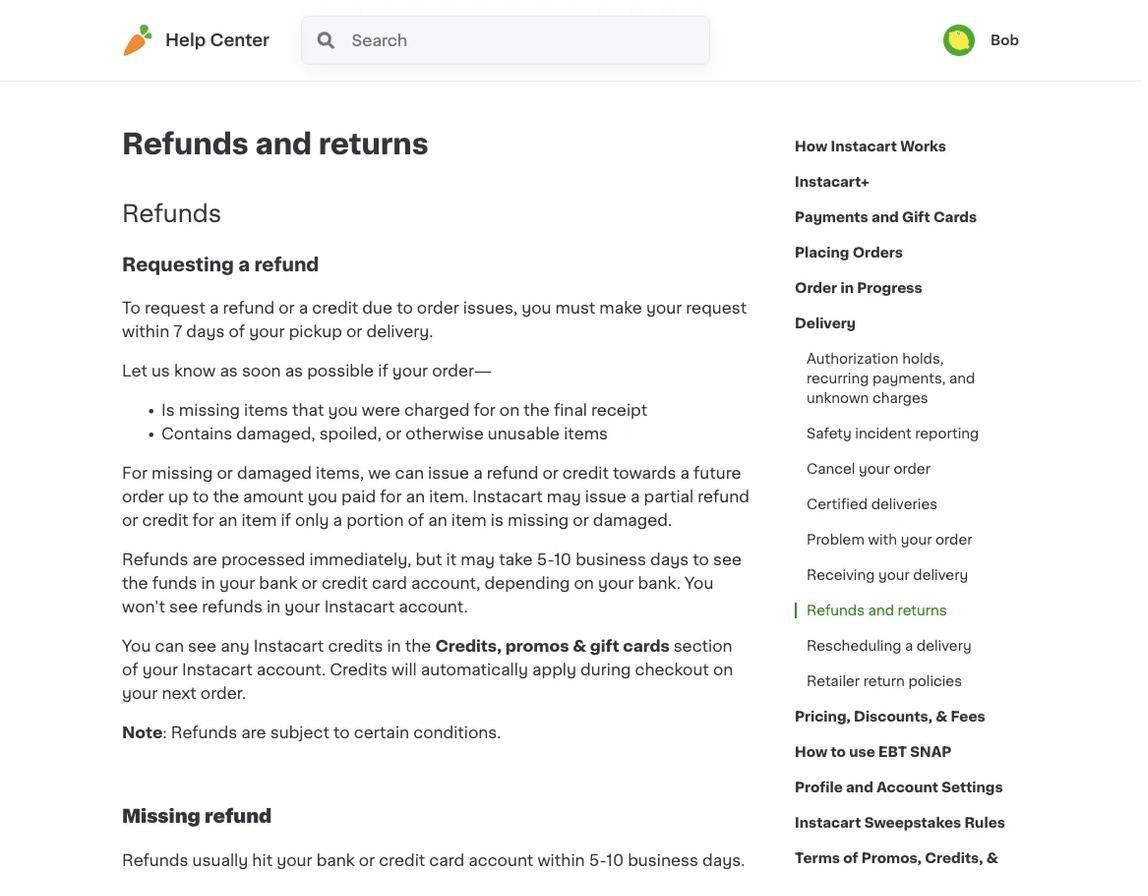 Task type: describe. For each thing, give the bounding box(es) containing it.
damaged.
[[593, 513, 672, 529]]

credits
[[328, 639, 383, 655]]

to request a refund or a credit due to order issues, you must make your request within 7 days of your pickup or delivery.
[[122, 301, 747, 340]]

2 vertical spatial missing
[[508, 513, 569, 529]]

your up 'refunds'
[[219, 576, 255, 592]]

bank.
[[638, 576, 681, 592]]

your left bank.
[[598, 576, 634, 592]]

problem with your order
[[807, 533, 973, 547]]

return
[[864, 675, 905, 689]]

order
[[795, 281, 837, 295]]

next
[[162, 686, 197, 702]]

terms of promos, credits, &
[[795, 852, 998, 870]]

can inside the for missing or damaged items, we can issue a refund or credit towards a future order up to the amount you paid for an item. instacart may issue a partial refund or credit for an item if only a portion of an item is missing or damaged.
[[395, 466, 424, 482]]

incident
[[855, 427, 912, 441]]

bank inside 'refunds are processed immediately, but it may take 5-10 business days to see the funds in your bank or credit card account, depending on your bank. you won't see refunds in your instacart account.'
[[259, 576, 297, 592]]

a right only
[[333, 513, 342, 529]]

1 horizontal spatial are
[[241, 726, 266, 742]]

conditions.
[[413, 726, 501, 742]]

requesting
[[122, 255, 234, 273]]

usually
[[192, 853, 248, 869]]

use
[[849, 746, 875, 760]]

7
[[173, 324, 182, 340]]

works
[[900, 140, 946, 153]]

instacart inside 'refunds are processed immediately, but it may take 5-10 business days to see the funds in your bank or credit card account, depending on your bank. you won't see refunds in your instacart account.'
[[324, 600, 395, 616]]

1 vertical spatial business
[[628, 853, 699, 869]]

in right the 'order' on the top right of page
[[841, 281, 854, 295]]

hit
[[252, 853, 273, 869]]

how instacart works
[[795, 140, 946, 153]]

discounts,
[[854, 710, 933, 724]]

during
[[581, 663, 631, 679]]

account,
[[411, 576, 481, 592]]

you inside 'refunds are processed immediately, but it may take 5-10 business days to see the funds in your bank or credit card account, depending on your bank. you won't see refunds in your instacart account.'
[[685, 576, 714, 592]]

1 horizontal spatial &
[[936, 710, 948, 724]]

account. inside 'refunds are processed immediately, but it may take 5-10 business days to see the funds in your bank or credit card account, depending on your bank. you won't see refunds in your instacart account.'
[[399, 600, 468, 616]]

is
[[491, 513, 504, 529]]

a up damaged.
[[631, 490, 640, 505]]

you inside to request a refund or a credit due to order issues, you must make your request within 7 days of your pickup or delivery.
[[522, 301, 551, 316]]

deliveries
[[871, 498, 938, 512]]

to left the use at the bottom
[[831, 746, 846, 760]]

make
[[600, 301, 642, 316]]

placing
[[795, 246, 850, 260]]

help center
[[165, 32, 270, 49]]

pickup
[[289, 324, 342, 340]]

2 vertical spatial see
[[188, 639, 217, 655]]

of inside section of your instacart account. credits will automatically apply during checkout on your next order.
[[122, 663, 138, 679]]

how to use ebt snap link
[[795, 735, 952, 770]]

depending
[[485, 576, 570, 592]]

to inside to request a refund or a credit due to order issues, you must make your request within 7 days of your pickup or delivery.
[[397, 301, 413, 316]]

instacart inside the for missing or damaged items, we can issue a refund or credit towards a future order up to the amount you paid for an item. instacart may issue a partial refund or credit for an item if only a portion of an item is missing or damaged.
[[473, 490, 543, 505]]

gift
[[902, 211, 930, 224]]

a up retailer return policies
[[905, 640, 913, 653]]

your down problem with your order link
[[879, 569, 910, 582]]

help center link
[[122, 25, 270, 56]]

1 request from the left
[[145, 301, 206, 316]]

1 vertical spatial 10
[[606, 853, 624, 869]]

payments
[[795, 211, 868, 224]]

up
[[168, 490, 189, 505]]

your down the delivery. in the top of the page
[[392, 364, 428, 379]]

business inside 'refunds are processed immediately, but it may take 5-10 business days to see the funds in your bank or credit card account, depending on your bank. you won't see refunds in your instacart account.'
[[576, 553, 646, 568]]

cards
[[934, 211, 977, 224]]

the inside is missing items that you were charged for on the final receipt contains damaged, spoiled, or otherwise unusable items
[[524, 403, 550, 419]]

1 horizontal spatial issue
[[585, 490, 627, 505]]

Search search field
[[350, 17, 709, 64]]

the inside the for missing or damaged items, we can issue a refund or credit towards a future order up to the amount you paid for an item. instacart may issue a partial refund or credit for an item if only a portion of an item is missing or damaged.
[[213, 490, 239, 505]]

for
[[122, 466, 148, 482]]

soon
[[242, 364, 281, 379]]

paid
[[341, 490, 376, 505]]

charges
[[873, 392, 928, 405]]

order.
[[201, 686, 246, 702]]

payments,
[[873, 372, 946, 386]]

partial
[[644, 490, 694, 505]]

with
[[868, 533, 897, 547]]

certified
[[807, 498, 868, 512]]

may inside 'refunds are processed immediately, but it may take 5-10 business days to see the funds in your bank or credit card account, depending on your bank. you won't see refunds in your instacart account.'
[[461, 553, 495, 568]]

profile and account settings
[[795, 781, 1003, 795]]

and inside the authorization holds, recurring payments, and unknown charges
[[949, 372, 975, 386]]

or inside is missing items that you were charged for on the final receipt contains damaged, spoiled, or otherwise unusable items
[[386, 427, 402, 442]]

certified deliveries link
[[795, 487, 950, 522]]

let us know as soon as possible if your order—
[[122, 364, 492, 379]]

profile and account settings link
[[795, 770, 1003, 806]]

processed
[[221, 553, 305, 568]]

will
[[392, 663, 417, 679]]

in right funds
[[201, 576, 215, 592]]

0 horizontal spatial for
[[192, 513, 214, 529]]

and for profile and account settings link at the right
[[846, 781, 874, 795]]

how for how to use ebt snap
[[795, 746, 828, 760]]

to
[[122, 301, 141, 316]]

rescheduling a delivery link
[[795, 629, 984, 664]]

0 vertical spatial credits,
[[435, 639, 502, 655]]

let
[[122, 364, 147, 379]]

in up "will"
[[387, 639, 401, 655]]

know
[[174, 364, 216, 379]]

your left next
[[122, 686, 158, 702]]

payments and gift cards link
[[795, 200, 977, 235]]

your right with at right
[[901, 533, 932, 547]]

we
[[368, 466, 391, 482]]

damaged
[[237, 466, 312, 482]]

section of your instacart account. credits will automatically apply during checkout on your next order.
[[122, 639, 733, 702]]

ebt
[[879, 746, 907, 760]]

portion
[[346, 513, 404, 529]]

order up deliveries in the bottom of the page
[[894, 462, 931, 476]]

1 vertical spatial for
[[380, 490, 402, 505]]

may inside the for missing or damaged items, we can issue a refund or credit towards a future order up to the amount you paid for an item. instacart may issue a partial refund or credit for an item if only a portion of an item is missing or damaged.
[[547, 490, 581, 505]]

refunds are processed immediately, but it may take 5-10 business days to see the funds in your bank or credit card account, depending on your bank. you won't see refunds in your instacart account.
[[122, 553, 742, 616]]

requesting a refund
[[122, 255, 319, 273]]

instacart down "profile" at the bottom of page
[[795, 817, 861, 830]]

credit inside to request a refund or a credit due to order issues, you must make your request within 7 days of your pickup or delivery.
[[312, 301, 358, 316]]

instacart sweepstakes rules
[[795, 817, 1005, 830]]

a down requesting a refund
[[210, 301, 219, 316]]

and for payments and gift cards link
[[872, 211, 899, 224]]

in right 'refunds'
[[267, 600, 281, 616]]

profile
[[795, 781, 843, 795]]

for missing or damaged items, we can issue a refund or credit towards a future order up to the amount you paid for an item. instacart may issue a partial refund or credit for an item if only a portion of an item is missing or damaged.
[[122, 466, 750, 529]]

user avatar image
[[943, 25, 975, 56]]

funds
[[152, 576, 197, 592]]

checkout
[[635, 663, 709, 679]]

spoiled,
[[319, 427, 382, 442]]

your down "processed"
[[285, 600, 320, 616]]

delivery for rescheduling a delivery
[[917, 640, 972, 653]]

how to use ebt snap
[[795, 746, 952, 760]]

delivery link
[[795, 306, 856, 341]]

unknown
[[807, 392, 869, 405]]

placing orders link
[[795, 235, 903, 271]]

1 vertical spatial 5-
[[589, 853, 606, 869]]

& inside terms of promos, credits, &
[[987, 852, 998, 866]]

the up "will"
[[405, 639, 431, 655]]

items,
[[316, 466, 364, 482]]

safety incident reporting link
[[795, 416, 991, 452]]

1 vertical spatial returns
[[898, 604, 947, 618]]

progress
[[857, 281, 922, 295]]

refunds inside 'refunds are processed immediately, but it may take 5-10 business days to see the funds in your bank or credit card account, depending on your bank. you won't see refunds in your instacart account.'
[[122, 553, 188, 568]]

us
[[151, 364, 170, 379]]

bob
[[991, 33, 1019, 47]]

delivery.
[[366, 324, 433, 340]]

0 horizontal spatial issue
[[428, 466, 469, 482]]

authorization holds, recurring payments, and unknown charges
[[807, 352, 975, 405]]

receiving your delivery
[[807, 569, 968, 582]]

1 vertical spatial see
[[169, 600, 198, 616]]

problem
[[807, 533, 865, 547]]

your right hit on the bottom
[[277, 853, 312, 869]]

refunds
[[202, 600, 263, 616]]

credits, inside terms of promos, credits, &
[[925, 852, 983, 866]]

issues,
[[463, 301, 518, 316]]

instacart inside section of your instacart account. credits will automatically apply during checkout on your next order.
[[182, 663, 252, 679]]

card inside 'refunds are processed immediately, but it may take 5-10 business days to see the funds in your bank or credit card account, depending on your bank. you won't see refunds in your instacart account.'
[[372, 576, 407, 592]]

automatically
[[421, 663, 528, 679]]

0 horizontal spatial items
[[244, 403, 288, 419]]

any
[[221, 639, 250, 655]]

retailer
[[807, 675, 860, 689]]

1 vertical spatial you
[[122, 639, 151, 655]]



Task type: locate. For each thing, give the bounding box(es) containing it.
are inside 'refunds are processed immediately, but it may take 5-10 business days to see the funds in your bank or credit card account, depending on your bank. you won't see refunds in your instacart account.'
[[192, 553, 217, 568]]

final
[[554, 403, 587, 419]]

1 vertical spatial delivery
[[917, 640, 972, 653]]

and for refunds and returns link
[[868, 604, 894, 618]]

if
[[378, 364, 388, 379], [281, 513, 291, 529]]

0 vertical spatial issue
[[428, 466, 469, 482]]

bob link
[[943, 25, 1019, 56]]

an down item.
[[428, 513, 447, 529]]

1 horizontal spatial if
[[378, 364, 388, 379]]

0 horizontal spatial account.
[[256, 663, 326, 679]]

1 horizontal spatial as
[[285, 364, 303, 379]]

5- inside 'refunds are processed immediately, but it may take 5-10 business days to see the funds in your bank or credit card account, depending on your bank. you won't see refunds in your instacart account.'
[[537, 553, 554, 568]]

1 vertical spatial you
[[328, 403, 358, 419]]

2 request from the left
[[686, 301, 747, 316]]

0 vertical spatial on
[[500, 403, 520, 419]]

0 vertical spatial business
[[576, 553, 646, 568]]

receipt
[[591, 403, 648, 419]]

0 horizontal spatial may
[[461, 553, 495, 568]]

0 horizontal spatial days
[[186, 324, 225, 340]]

1 horizontal spatial days
[[650, 553, 689, 568]]

instacart image
[[122, 25, 153, 56]]

1 vertical spatial how
[[795, 746, 828, 760]]

on right depending
[[574, 576, 594, 592]]

see down future
[[713, 553, 742, 568]]

10 inside 'refunds are processed immediately, but it may take 5-10 business days to see the funds in your bank or credit card account, depending on your bank. you won't see refunds in your instacart account.'
[[554, 553, 572, 568]]

instacart+
[[795, 175, 870, 189]]

order
[[417, 301, 459, 316], [894, 462, 931, 476], [122, 490, 164, 505], [936, 533, 973, 547]]

the up 'won't'
[[122, 576, 148, 592]]

0 vertical spatial if
[[378, 364, 388, 379]]

0 vertical spatial refunds and returns
[[122, 130, 429, 158]]

note
[[122, 726, 163, 742]]

must
[[555, 301, 596, 316]]

you
[[522, 301, 551, 316], [328, 403, 358, 419], [308, 490, 337, 505]]

2 horizontal spatial for
[[474, 403, 496, 419]]

0 horizontal spatial on
[[500, 403, 520, 419]]

0 vertical spatial items
[[244, 403, 288, 419]]

as left soon
[[220, 364, 238, 379]]

1 vertical spatial items
[[564, 427, 608, 442]]

bank right hit on the bottom
[[316, 853, 355, 869]]

2 vertical spatial on
[[713, 663, 733, 679]]

pricing, discounts, & fees link
[[795, 700, 986, 735]]

rules
[[965, 817, 1005, 830]]

a up pickup
[[299, 301, 308, 316]]

of up soon
[[229, 324, 245, 340]]

on inside section of your instacart account. credits will automatically apply during checkout on your next order.
[[713, 663, 733, 679]]

is missing items that you were charged for on the final receipt contains damaged, spoiled, or otherwise unusable items
[[161, 403, 648, 442]]

on inside is missing items that you were charged for on the final receipt contains damaged, spoiled, or otherwise unusable items
[[500, 403, 520, 419]]

2 horizontal spatial an
[[428, 513, 447, 529]]

refund inside to request a refund or a credit due to order issues, you must make your request within 7 days of your pickup or delivery.
[[223, 301, 275, 316]]

1 vertical spatial if
[[281, 513, 291, 529]]

retailer return policies
[[807, 675, 962, 689]]

cancel your order link
[[795, 452, 943, 487]]

reporting
[[915, 427, 979, 441]]

retailer return policies link
[[795, 664, 974, 700]]

0 vertical spatial card
[[372, 576, 407, 592]]

order in progress link
[[795, 271, 922, 306]]

1 horizontal spatial within
[[538, 853, 585, 869]]

instacart up the instacart+
[[831, 140, 897, 153]]

of inside terms of promos, credits, &
[[843, 852, 858, 866]]

an up "processed"
[[218, 513, 238, 529]]

damaged,
[[236, 427, 315, 442]]

1 vertical spatial &
[[936, 710, 948, 724]]

days inside to request a refund or a credit due to order issues, you must make your request within 7 days of your pickup or delivery.
[[186, 324, 225, 340]]

account. inside section of your instacart account. credits will automatically apply during checkout on your next order.
[[256, 663, 326, 679]]

5- right take
[[537, 553, 554, 568]]

the inside 'refunds are processed immediately, but it may take 5-10 business days to see the funds in your bank or credit card account, depending on your bank. you won't see refunds in your instacart account.'
[[122, 576, 148, 592]]

due
[[362, 301, 393, 316]]

within inside to request a refund or a credit due to order issues, you must make your request within 7 days of your pickup or delivery.
[[122, 324, 169, 340]]

1 horizontal spatial an
[[406, 490, 425, 505]]

credits, down rules
[[925, 852, 983, 866]]

account
[[877, 781, 939, 795]]

0 vertical spatial account.
[[399, 600, 468, 616]]

order inside the for missing or damaged items, we can issue a refund or credit towards a future order up to the amount you paid for an item. instacart may issue a partial refund or credit for an item if only a portion of an item is missing or damaged.
[[122, 490, 164, 505]]

days up bank.
[[650, 553, 689, 568]]

1 horizontal spatial account.
[[399, 600, 468, 616]]

if inside the for missing or damaged items, we can issue a refund or credit towards a future order up to the amount you paid for an item. instacart may issue a partial refund or credit for an item if only a portion of an item is missing or damaged.
[[281, 513, 291, 529]]

business left days.
[[628, 853, 699, 869]]

0 vertical spatial 10
[[554, 553, 572, 568]]

1 vertical spatial within
[[538, 853, 585, 869]]

you inside is missing items that you were charged for on the final receipt contains damaged, spoiled, or otherwise unusable items
[[328, 403, 358, 419]]

0 vertical spatial missing
[[179, 403, 240, 419]]

5- right 'account'
[[589, 853, 606, 869]]

future
[[694, 466, 741, 482]]

for up funds
[[192, 513, 214, 529]]

0 vertical spatial for
[[474, 403, 496, 419]]

1 as from the left
[[220, 364, 238, 379]]

refund up usually at the bottom of the page
[[205, 808, 272, 826]]

you right bank.
[[685, 576, 714, 592]]

account. up subject
[[256, 663, 326, 679]]

1 horizontal spatial credits,
[[925, 852, 983, 866]]

on up unusable
[[500, 403, 520, 419]]

request
[[145, 301, 206, 316], [686, 301, 747, 316]]

to down the partial
[[693, 553, 709, 568]]

0 vertical spatial delivery
[[913, 569, 968, 582]]

you inside the for missing or damaged items, we can issue a refund or credit towards a future order up to the amount you paid for an item. instacart may issue a partial refund or credit for an item if only a portion of an item is missing or damaged.
[[308, 490, 337, 505]]

1 vertical spatial account.
[[256, 663, 326, 679]]

safety incident reporting
[[807, 427, 979, 441]]

delivery for receiving your delivery
[[913, 569, 968, 582]]

delivery
[[795, 317, 856, 331]]

0 vertical spatial days
[[186, 324, 225, 340]]

that
[[292, 403, 324, 419]]

take
[[499, 553, 533, 568]]

0 horizontal spatial if
[[281, 513, 291, 529]]

bank down "processed"
[[259, 576, 297, 592]]

0 horizontal spatial returns
[[319, 130, 429, 158]]

to inside 'refunds are processed immediately, but it may take 5-10 business days to see the funds in your bank or credit card account, depending on your bank. you won't see refunds in your instacart account.'
[[693, 553, 709, 568]]

authorization
[[807, 352, 899, 366]]

delivery down problem with your order link
[[913, 569, 968, 582]]

2 how from the top
[[795, 746, 828, 760]]

1 horizontal spatial item
[[451, 513, 487, 529]]

business down damaged.
[[576, 553, 646, 568]]

instacart up order.
[[182, 663, 252, 679]]

account. down account,
[[399, 600, 468, 616]]

missing inside is missing items that you were charged for on the final receipt contains damaged, spoiled, or otherwise unusable items
[[179, 403, 240, 419]]

pricing, discounts, & fees
[[795, 710, 986, 724]]

0 vertical spatial are
[[192, 553, 217, 568]]

for
[[474, 403, 496, 419], [380, 490, 402, 505], [192, 513, 214, 529]]

item left is at the bottom of page
[[451, 513, 487, 529]]

on inside 'refunds are processed immediately, but it may take 5-10 business days to see the funds in your bank or credit card account, depending on your bank. you won't see refunds in your instacart account.'
[[574, 576, 594, 592]]

a up the partial
[[680, 466, 690, 482]]

section
[[674, 639, 733, 655]]

how up "profile" at the bottom of page
[[795, 746, 828, 760]]

days right 7
[[186, 324, 225, 340]]

if up the were
[[378, 364, 388, 379]]

0 horizontal spatial bank
[[259, 576, 297, 592]]

certain
[[354, 726, 409, 742]]

you left the must
[[522, 301, 551, 316]]

request up 7
[[145, 301, 206, 316]]

are up funds
[[192, 553, 217, 568]]

0 vertical spatial may
[[547, 490, 581, 505]]

your up next
[[142, 663, 178, 679]]

1 horizontal spatial refunds and returns
[[807, 604, 947, 618]]

rescheduling
[[807, 640, 902, 653]]

card
[[372, 576, 407, 592], [429, 853, 465, 869]]

amount
[[243, 490, 304, 505]]

see down funds
[[169, 600, 198, 616]]

1 vertical spatial missing
[[152, 466, 213, 482]]

1 horizontal spatial on
[[574, 576, 594, 592]]

terms
[[795, 852, 840, 866]]

days inside 'refunds are processed immediately, but it may take 5-10 business days to see the funds in your bank or credit card account, depending on your bank. you won't see refunds in your instacart account.'
[[650, 553, 689, 568]]

safety
[[807, 427, 852, 441]]

0 horizontal spatial 10
[[554, 553, 572, 568]]

days.
[[703, 853, 745, 869]]

within
[[122, 324, 169, 340], [538, 853, 585, 869]]

snap
[[910, 746, 952, 760]]

missing up contains
[[179, 403, 240, 419]]

request right 'make'
[[686, 301, 747, 316]]

missing up the up
[[152, 466, 213, 482]]

or
[[279, 301, 295, 316], [346, 324, 362, 340], [386, 427, 402, 442], [217, 466, 233, 482], [543, 466, 559, 482], [122, 513, 138, 529], [573, 513, 589, 529], [302, 576, 318, 592], [359, 853, 375, 869]]

you up spoiled,
[[328, 403, 358, 419]]

refunds and returns
[[122, 130, 429, 158], [807, 604, 947, 618]]

how up instacart+ link
[[795, 140, 828, 153]]

can right we
[[395, 466, 424, 482]]

0 vertical spatial how
[[795, 140, 828, 153]]

0 vertical spatial bank
[[259, 576, 297, 592]]

refund down unusable
[[487, 466, 539, 482]]

credits, up automatically
[[435, 639, 502, 655]]

1 vertical spatial card
[[429, 853, 465, 869]]

as right soon
[[285, 364, 303, 379]]

missing for is
[[179, 403, 240, 419]]

unusable
[[488, 427, 560, 442]]

settings
[[942, 781, 1003, 795]]

how for how instacart works
[[795, 140, 828, 153]]

and
[[255, 130, 312, 158], [872, 211, 899, 224], [949, 372, 975, 386], [868, 604, 894, 618], [846, 781, 874, 795]]

instacart
[[831, 140, 897, 153], [473, 490, 543, 505], [324, 600, 395, 616], [254, 639, 324, 655], [182, 663, 252, 679], [795, 817, 861, 830]]

0 vertical spatial see
[[713, 553, 742, 568]]

to right the up
[[193, 490, 209, 505]]

instacart up is at the bottom of page
[[473, 490, 543, 505]]

note : refunds are subject to certain conditions.
[[122, 726, 501, 742]]

order down deliveries in the bottom of the page
[[936, 533, 973, 547]]

the left amount
[[213, 490, 239, 505]]

0 horizontal spatial &
[[573, 639, 586, 655]]

0 vertical spatial you
[[685, 576, 714, 592]]

0 horizontal spatial 5-
[[537, 553, 554, 568]]

a right the requesting
[[238, 255, 250, 273]]

1 vertical spatial on
[[574, 576, 594, 592]]

2 vertical spatial for
[[192, 513, 214, 529]]

&
[[573, 639, 586, 655], [936, 710, 948, 724], [987, 852, 998, 866]]

1 horizontal spatial request
[[686, 301, 747, 316]]

to up the delivery. in the top of the page
[[397, 301, 413, 316]]

1 vertical spatial refunds and returns
[[807, 604, 947, 618]]

0 horizontal spatial card
[[372, 576, 407, 592]]

missing for for
[[152, 466, 213, 482]]

how instacart works link
[[795, 129, 946, 164]]

missing refund
[[122, 808, 272, 826]]

1 vertical spatial can
[[155, 639, 184, 655]]

within down to at left
[[122, 324, 169, 340]]

payments and gift cards
[[795, 211, 977, 224]]

delivery up policies
[[917, 640, 972, 653]]

are
[[192, 553, 217, 568], [241, 726, 266, 742]]

2 horizontal spatial &
[[987, 852, 998, 866]]

delivery
[[913, 569, 968, 582], [917, 640, 972, 653]]

1 how from the top
[[795, 140, 828, 153]]

0 horizontal spatial credits,
[[435, 639, 502, 655]]

order down "for"
[[122, 490, 164, 505]]

order up the delivery. in the top of the page
[[417, 301, 459, 316]]

if left only
[[281, 513, 291, 529]]

terms of promos, credits, & link
[[795, 841, 1019, 870]]

0 horizontal spatial request
[[145, 301, 206, 316]]

2 vertical spatial you
[[308, 490, 337, 505]]

& down rules
[[987, 852, 998, 866]]

in
[[841, 281, 854, 295], [201, 576, 215, 592], [267, 600, 281, 616], [387, 639, 401, 655]]

of inside the for missing or damaged items, we can issue a refund or credit towards a future order up to the amount you paid for an item. instacart may issue a partial refund or credit for an item if only a portion of an item is missing or damaged.
[[408, 513, 424, 529]]

refund down requesting a refund
[[223, 301, 275, 316]]

1 horizontal spatial may
[[547, 490, 581, 505]]

0 horizontal spatial you
[[122, 639, 151, 655]]

of inside to request a refund or a credit due to order issues, you must make your request within 7 days of your pickup or delivery.
[[229, 324, 245, 340]]

issue up damaged.
[[585, 490, 627, 505]]

refund down future
[[698, 490, 750, 505]]

1 horizontal spatial for
[[380, 490, 402, 505]]

credit inside 'refunds are processed immediately, but it may take 5-10 business days to see the funds in your bank or credit card account, depending on your bank. you won't see refunds in your instacart account.'
[[322, 576, 368, 592]]

returns
[[319, 130, 429, 158], [898, 604, 947, 618]]

of right terms
[[843, 852, 858, 866]]

1 vertical spatial credits,
[[925, 852, 983, 866]]

refund up pickup
[[254, 255, 319, 273]]

0 horizontal spatial within
[[122, 324, 169, 340]]

but
[[416, 553, 442, 568]]

0 vertical spatial &
[[573, 639, 586, 655]]

1 horizontal spatial can
[[395, 466, 424, 482]]

0 vertical spatial you
[[522, 301, 551, 316]]

1 vertical spatial days
[[650, 553, 689, 568]]

1 horizontal spatial 5-
[[589, 853, 606, 869]]

& left gift
[[573, 639, 586, 655]]

0 horizontal spatial are
[[192, 553, 217, 568]]

your up soon
[[249, 324, 285, 340]]

contains
[[161, 427, 232, 442]]

or inside 'refunds are processed immediately, but it may take 5-10 business days to see the funds in your bank or credit card account, depending on your bank. you won't see refunds in your instacart account.'
[[302, 576, 318, 592]]

you up only
[[308, 490, 337, 505]]

you can see any instacart credits in the credits, promos & gift cards
[[122, 639, 674, 655]]

0 vertical spatial can
[[395, 466, 424, 482]]

0 vertical spatial 5-
[[537, 553, 554, 568]]

your right 'make'
[[646, 301, 682, 316]]

instacart+ link
[[795, 164, 870, 200]]

for down order—
[[474, 403, 496, 419]]

2 vertical spatial &
[[987, 852, 998, 866]]

1 horizontal spatial returns
[[898, 604, 947, 618]]

on down section
[[713, 663, 733, 679]]

issue
[[428, 466, 469, 482], [585, 490, 627, 505]]

0 horizontal spatial can
[[155, 639, 184, 655]]

instacart right any
[[254, 639, 324, 655]]

account
[[469, 853, 534, 869]]

are left subject
[[241, 726, 266, 742]]

1 item from the left
[[242, 513, 277, 529]]

for inside is missing items that you were charged for on the final receipt contains damaged, spoiled, or otherwise unusable items
[[474, 403, 496, 419]]

card down immediately,
[[372, 576, 407, 592]]

2 as from the left
[[285, 364, 303, 379]]

order inside to request a refund or a credit due to order issues, you must make your request within 7 days of your pickup or delivery.
[[417, 301, 459, 316]]

0 horizontal spatial as
[[220, 364, 238, 379]]

1 horizontal spatial you
[[685, 576, 714, 592]]

you
[[685, 576, 714, 592], [122, 639, 151, 655]]

immediately,
[[309, 553, 412, 568]]

items down the final
[[564, 427, 608, 442]]

towards
[[613, 466, 676, 482]]

of up note
[[122, 663, 138, 679]]

to inside the for missing or damaged items, we can issue a refund or credit towards a future order up to the amount you paid for an item. instacart may issue a partial refund or credit for an item if only a portion of an item is missing or damaged.
[[193, 490, 209, 505]]

0 horizontal spatial an
[[218, 513, 238, 529]]

possible
[[307, 364, 374, 379]]

promos,
[[862, 852, 922, 866]]

fees
[[951, 710, 986, 724]]

receiving
[[807, 569, 875, 582]]

your up the 'certified deliveries'
[[859, 462, 890, 476]]

credit
[[312, 301, 358, 316], [563, 466, 609, 482], [142, 513, 188, 529], [322, 576, 368, 592], [379, 853, 425, 869]]

authorization holds, recurring payments, and unknown charges link
[[795, 341, 1019, 416]]

of right 'portion'
[[408, 513, 424, 529]]

2 item from the left
[[451, 513, 487, 529]]

may down unusable
[[547, 490, 581, 505]]

cards
[[623, 639, 670, 655]]

& left fees
[[936, 710, 948, 724]]

to left certain at left bottom
[[334, 726, 350, 742]]

you down 'won't'
[[122, 639, 151, 655]]

1 horizontal spatial card
[[429, 853, 465, 869]]

gift
[[590, 639, 619, 655]]

can down 'won't'
[[155, 639, 184, 655]]

order—
[[432, 364, 492, 379]]

1 vertical spatial bank
[[316, 853, 355, 869]]

refunds usually hit your bank or credit card account within 5-10 business days.
[[122, 853, 749, 869]]

an left item.
[[406, 490, 425, 505]]

holds,
[[902, 352, 944, 366]]

a down otherwise
[[473, 466, 483, 482]]

1 horizontal spatial bank
[[316, 853, 355, 869]]

missing right is at the bottom of page
[[508, 513, 569, 529]]

item down amount
[[242, 513, 277, 529]]

may right it
[[461, 553, 495, 568]]

the up unusable
[[524, 403, 550, 419]]



Task type: vqa. For each thing, say whether or not it's contained in the screenshot.
Thanksgiving link
no



